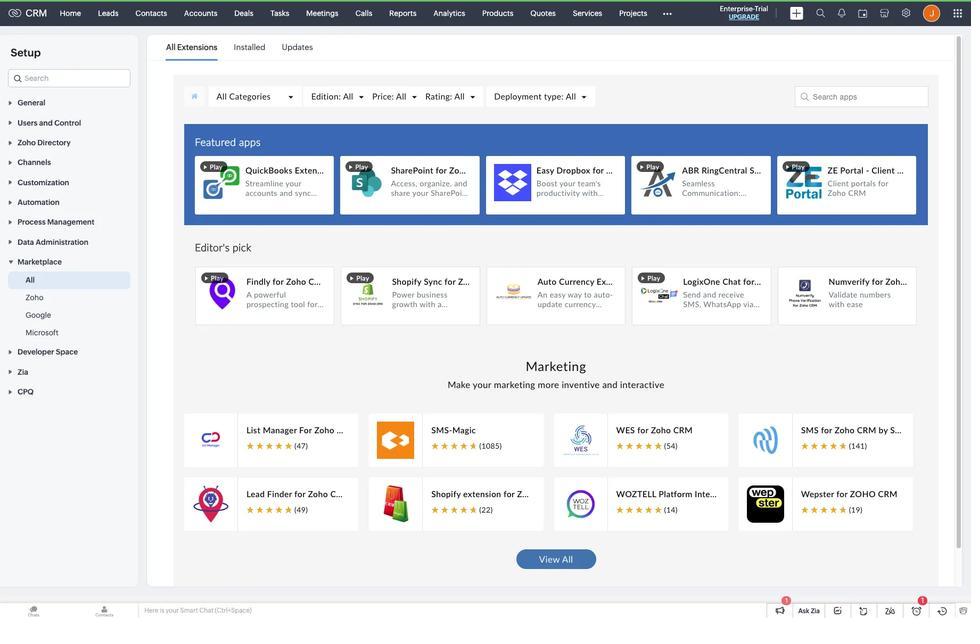 Task type: vqa. For each thing, say whether or not it's contained in the screenshot.
All Extensions link
yes



Task type: describe. For each thing, give the bounding box(es) containing it.
general
[[18, 99, 45, 107]]

data administration
[[18, 238, 88, 246]]

meetings link
[[298, 0, 347, 26]]

quotes link
[[522, 0, 565, 26]]

your
[[166, 607, 179, 615]]

search image
[[817, 9, 826, 18]]

deals link
[[226, 0, 262, 26]]

here
[[144, 607, 158, 615]]

installed link
[[234, 35, 266, 60]]

all link
[[26, 275, 35, 286]]

calls
[[356, 9, 372, 17]]

all for all
[[26, 276, 35, 284]]

projects
[[620, 9, 648, 17]]

enterprise-
[[720, 5, 755, 13]]

setup
[[11, 46, 41, 59]]

marketplace region
[[0, 272, 138, 342]]

zoho for zoho directory
[[18, 139, 36, 147]]

create menu image
[[790, 7, 804, 19]]

upgrade
[[729, 13, 760, 21]]

microsoft link
[[26, 328, 59, 338]]

cpq
[[18, 388, 34, 396]]

microsoft
[[26, 329, 59, 337]]

accounts
[[184, 9, 217, 17]]

automation
[[18, 198, 60, 207]]

Search text field
[[9, 70, 130, 87]]

users and control button
[[0, 113, 138, 132]]

home link
[[51, 0, 90, 26]]

automation button
[[0, 192, 138, 212]]

1 horizontal spatial zia
[[811, 608, 820, 615]]

tasks
[[271, 9, 289, 17]]

all extensions
[[166, 43, 218, 52]]

directory
[[37, 139, 71, 147]]

crm
[[26, 7, 47, 19]]

home
[[60, 9, 81, 17]]

process
[[18, 218, 46, 227]]

deals
[[235, 9, 253, 17]]

management
[[47, 218, 94, 227]]

customization button
[[0, 172, 138, 192]]

smart
[[180, 607, 198, 615]]

enterprise-trial upgrade
[[720, 5, 769, 21]]

general button
[[0, 93, 138, 113]]

products link
[[474, 0, 522, 26]]

0 horizontal spatial 1
[[786, 598, 788, 604]]

tasks link
[[262, 0, 298, 26]]

Other Modules field
[[656, 5, 679, 22]]

updates
[[282, 43, 313, 52]]

users
[[18, 119, 38, 127]]

channels button
[[0, 152, 138, 172]]

zoho for zoho
[[26, 294, 43, 302]]

google
[[26, 311, 51, 320]]

space
[[56, 348, 78, 357]]

chat
[[199, 607, 214, 615]]

control
[[54, 119, 81, 127]]

google link
[[26, 310, 51, 321]]

chats image
[[0, 603, 67, 618]]

search element
[[810, 0, 832, 26]]



Task type: locate. For each thing, give the bounding box(es) containing it.
zoho inside marketplace region
[[26, 294, 43, 302]]

1 horizontal spatial 1
[[922, 597, 925, 605]]

0 vertical spatial all
[[166, 43, 176, 52]]

crm link
[[9, 7, 47, 19]]

process management
[[18, 218, 94, 227]]

0 vertical spatial zia
[[18, 368, 28, 376]]

calendar image
[[859, 9, 868, 17]]

analytics
[[434, 9, 465, 17]]

signals element
[[832, 0, 852, 26]]

calls link
[[347, 0, 381, 26]]

services
[[573, 9, 603, 17]]

trial
[[755, 5, 769, 13]]

projects link
[[611, 0, 656, 26]]

contacts link
[[127, 0, 176, 26]]

data
[[18, 238, 34, 246]]

zia inside dropdown button
[[18, 368, 28, 376]]

zia up cpq
[[18, 368, 28, 376]]

developer space button
[[0, 342, 138, 362]]

1 vertical spatial zia
[[811, 608, 820, 615]]

signals image
[[838, 9, 846, 18]]

contacts image
[[71, 603, 138, 618]]

all left extensions
[[166, 43, 176, 52]]

developer
[[18, 348, 54, 357]]

developer space
[[18, 348, 78, 357]]

zoho inside dropdown button
[[18, 139, 36, 147]]

process management button
[[0, 212, 138, 232]]

services link
[[565, 0, 611, 26]]

create menu element
[[784, 0, 810, 26]]

customization
[[18, 178, 69, 187]]

here is your smart chat (ctrl+space)
[[144, 607, 252, 615]]

zoho directory button
[[0, 132, 138, 152]]

(ctrl+space)
[[215, 607, 252, 615]]

channels
[[18, 158, 51, 167]]

leads link
[[90, 0, 127, 26]]

zoho
[[18, 139, 36, 147], [26, 294, 43, 302]]

1 vertical spatial all
[[26, 276, 35, 284]]

1
[[922, 597, 925, 605], [786, 598, 788, 604]]

ask zia
[[799, 608, 820, 615]]

0 horizontal spatial all
[[26, 276, 35, 284]]

all for all extensions
[[166, 43, 176, 52]]

zoho up google 'link'
[[26, 294, 43, 302]]

users and control
[[18, 119, 81, 127]]

reports link
[[381, 0, 425, 26]]

reports
[[390, 9, 417, 17]]

1 vertical spatial zoho
[[26, 294, 43, 302]]

None field
[[8, 69, 130, 87]]

zoho directory
[[18, 139, 71, 147]]

zoho link
[[26, 292, 43, 303]]

0 vertical spatial zoho
[[18, 139, 36, 147]]

all up zoho link
[[26, 276, 35, 284]]

and
[[39, 119, 53, 127]]

administration
[[36, 238, 88, 246]]

profile element
[[917, 0, 947, 26]]

products
[[482, 9, 514, 17]]

marketplace
[[18, 258, 62, 266]]

cpq button
[[0, 382, 138, 402]]

is
[[160, 607, 164, 615]]

accounts link
[[176, 0, 226, 26]]

1 horizontal spatial all
[[166, 43, 176, 52]]

all extensions link
[[166, 35, 218, 60]]

updates link
[[282, 35, 313, 60]]

zoho down users
[[18, 139, 36, 147]]

leads
[[98, 9, 119, 17]]

zia
[[18, 368, 28, 376], [811, 608, 820, 615]]

data administration button
[[0, 232, 138, 252]]

all inside marketplace region
[[26, 276, 35, 284]]

quotes
[[531, 9, 556, 17]]

installed
[[234, 43, 266, 52]]

analytics link
[[425, 0, 474, 26]]

0 horizontal spatial zia
[[18, 368, 28, 376]]

zia right the ask
[[811, 608, 820, 615]]

extensions
[[177, 43, 218, 52]]

zia button
[[0, 362, 138, 382]]

meetings
[[306, 9, 339, 17]]

marketplace button
[[0, 252, 138, 272]]

all
[[166, 43, 176, 52], [26, 276, 35, 284]]

contacts
[[136, 9, 167, 17]]

profile image
[[924, 5, 941, 22]]

ask
[[799, 608, 810, 615]]



